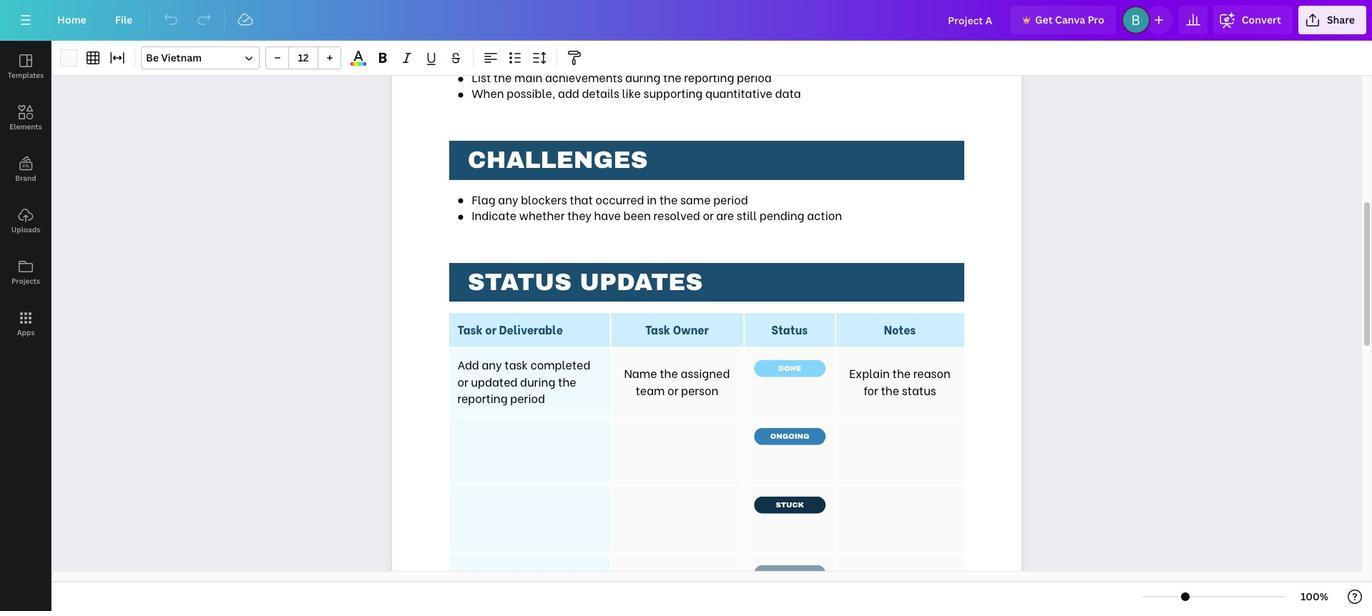 Task type: describe. For each thing, give the bounding box(es) containing it.
convert button
[[1213, 6, 1293, 34]]

reporting
[[684, 69, 734, 85]]

occurred
[[596, 191, 644, 207]]

supporting
[[644, 85, 703, 101]]

templates button
[[0, 41, 52, 92]]

data
[[775, 85, 801, 101]]

projects button
[[0, 247, 52, 298]]

quantitative
[[705, 85, 773, 101]]

convert
[[1242, 13, 1281, 26]]

brand button
[[0, 144, 52, 195]]

be
[[146, 51, 159, 64]]

resolved
[[654, 207, 700, 223]]

when
[[472, 85, 504, 101]]

elements button
[[0, 92, 52, 144]]

file button
[[104, 6, 144, 34]]

same
[[680, 191, 711, 207]]

vietnam
[[161, 51, 202, 64]]

list
[[472, 69, 491, 85]]

the right list
[[494, 69, 512, 85]]

#fafafa image
[[60, 49, 77, 67]]

blockers
[[521, 191, 567, 207]]

color range image
[[351, 62, 366, 66]]

are
[[716, 207, 734, 223]]

home link
[[46, 6, 98, 34]]

whether
[[519, 207, 565, 223]]

have
[[594, 207, 621, 223]]

pro
[[1088, 13, 1105, 26]]

indicate
[[472, 207, 517, 223]]

main menu bar
[[0, 0, 1372, 41]]

elements
[[9, 122, 42, 132]]

apps button
[[0, 298, 52, 350]]

templates
[[8, 70, 44, 80]]

or
[[703, 207, 714, 223]]

share
[[1327, 13, 1355, 26]]

brand
[[15, 173, 36, 183]]

they
[[567, 207, 592, 223]]

that
[[570, 191, 593, 207]]



Task type: vqa. For each thing, say whether or not it's contained in the screenshot.
top 07:00
no



Task type: locate. For each thing, give the bounding box(es) containing it.
None text field
[[753, 348, 826, 408], [753, 416, 826, 476], [753, 348, 826, 408], [753, 416, 826, 476]]

apps
[[17, 328, 35, 338]]

add
[[558, 85, 579, 101]]

the
[[494, 69, 512, 85], [663, 69, 682, 85], [659, 191, 678, 207]]

be vietnam
[[146, 51, 202, 64]]

possible,
[[507, 85, 556, 101]]

uploads
[[11, 225, 40, 235]]

projects
[[11, 276, 40, 286]]

share button
[[1299, 6, 1367, 34]]

still
[[737, 207, 757, 223]]

period left data
[[737, 69, 772, 85]]

the right during
[[663, 69, 682, 85]]

period right the same
[[713, 191, 748, 207]]

get
[[1035, 13, 1053, 26]]

Design title text field
[[937, 6, 1005, 34]]

the inside flag any blockers that occurred in the same period indicate whether they have been resolved or are still pending action
[[659, 191, 678, 207]]

– – number field
[[293, 51, 313, 64]]

in
[[647, 191, 657, 207]]

during
[[625, 69, 661, 85]]

period
[[737, 69, 772, 85], [713, 191, 748, 207]]

file
[[115, 13, 132, 26]]

details
[[582, 85, 620, 101]]

flag any blockers that occurred in the same period indicate whether they have been resolved or are still pending action
[[472, 191, 842, 223]]

0 vertical spatial period
[[737, 69, 772, 85]]

100%
[[1301, 590, 1329, 604]]

side panel tab list
[[0, 41, 52, 350]]

achievements
[[545, 69, 623, 85]]

like
[[622, 85, 641, 101]]

home
[[57, 13, 86, 26]]

the right in
[[659, 191, 678, 207]]

1 vertical spatial period
[[713, 191, 748, 207]]

100% button
[[1291, 586, 1338, 609]]

pending
[[760, 207, 805, 223]]

been
[[624, 207, 651, 223]]

flag
[[472, 191, 496, 207]]

group
[[265, 47, 341, 69]]

period inside list the main achievements during the reporting period when possible, add details like supporting quantitative data
[[737, 69, 772, 85]]

action
[[807, 207, 842, 223]]

period inside flag any blockers that occurred in the same period indicate whether they have been resolved or are still pending action
[[713, 191, 748, 207]]

be vietnam button
[[141, 47, 260, 69]]

main
[[515, 69, 543, 85]]

get canva pro button
[[1011, 6, 1116, 34]]

canva
[[1055, 13, 1085, 26]]

None text field
[[753, 485, 826, 545], [753, 554, 826, 612], [753, 485, 826, 545], [753, 554, 826, 612]]

any
[[498, 191, 518, 207]]

get canva pro
[[1035, 13, 1105, 26]]

list the main achievements during the reporting period when possible, add details like supporting quantitative data
[[472, 69, 801, 101]]

uploads button
[[0, 195, 52, 247]]



